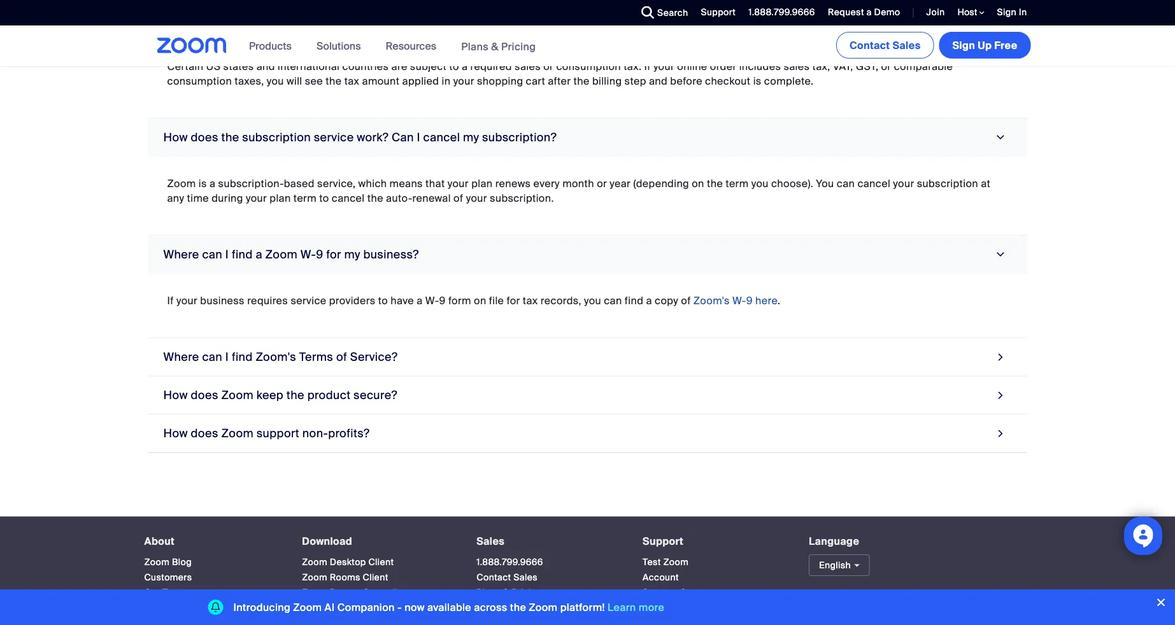 Task type: locate. For each thing, give the bounding box(es) containing it.
1 horizontal spatial and
[[649, 74, 668, 87]]

to left the have
[[378, 294, 388, 307]]

support down account link
[[643, 587, 678, 599]]

term left choose).
[[726, 177, 749, 190]]

0 horizontal spatial sales
[[246, 13, 275, 28]]

0 horizontal spatial contact
[[477, 572, 511, 584]]

support
[[701, 6, 736, 18], [643, 535, 684, 548], [643, 587, 678, 599]]

find up business
[[232, 247, 253, 262]]

0 horizontal spatial plan
[[270, 191, 291, 205]]

right image for service?
[[996, 349, 1007, 366]]

renews
[[496, 177, 531, 190]]

sales up products
[[246, 13, 275, 28]]

zoom
[[167, 177, 196, 190], [265, 247, 298, 262], [221, 388, 254, 403], [221, 427, 254, 441], [144, 557, 170, 568], [302, 557, 328, 568], [664, 557, 689, 568], [302, 572, 328, 584], [302, 587, 328, 599], [293, 601, 322, 615], [529, 601, 558, 615]]

plans & pricing
[[462, 40, 536, 53]]

0 vertical spatial demo
[[875, 6, 901, 18]]

0 vertical spatial contact
[[850, 39, 891, 52]]

0 horizontal spatial subscription
[[242, 130, 311, 145]]

sign left in
[[998, 6, 1017, 18]]

sales up cart
[[515, 59, 541, 73]]

right image
[[993, 132, 1010, 143], [993, 249, 1010, 261], [996, 349, 1007, 366], [996, 425, 1007, 442]]

rooms down zoom rooms client link
[[330, 587, 361, 599]]

demo up contact sales
[[875, 6, 901, 18]]

2 horizontal spatial sales
[[893, 39, 921, 52]]

0 vertical spatial tax
[[345, 74, 360, 87]]

a left required
[[462, 59, 468, 73]]

i down business
[[226, 350, 229, 365]]

or left year
[[597, 177, 607, 190]]

for right file
[[507, 294, 520, 307]]

right image inside 'where can i find zoom's terms of service?' dropdown button
[[996, 349, 1007, 366]]

1 vertical spatial and
[[649, 74, 668, 87]]

1 rooms from the top
[[330, 572, 361, 584]]

any
[[167, 191, 184, 205]]

1 horizontal spatial &
[[503, 587, 510, 599]]

1 vertical spatial of
[[681, 294, 691, 307]]

pricing inside product information navigation
[[502, 40, 536, 53]]

1.888.799.9666 inside 1.888.799.9666 contact sales plans & pricing request a demo
[[477, 557, 544, 568]]

1 horizontal spatial sign
[[998, 6, 1017, 18]]

currency
[[809, 595, 856, 608]]

sign left up
[[953, 39, 976, 52]]

introducing zoom ai companion - now available across the zoom platform! learn more
[[234, 601, 665, 615]]

0 horizontal spatial demo
[[523, 602, 549, 614]]

1 vertical spatial request
[[477, 602, 513, 614]]

tab list
[[148, 0, 1028, 453]]

0 vertical spatial find
[[232, 247, 253, 262]]

2 horizontal spatial cancel
[[858, 177, 891, 190]]

1 vertical spatial on
[[474, 294, 487, 307]]

0 horizontal spatial if
[[167, 294, 174, 307]]

0 vertical spatial &
[[492, 40, 499, 53]]

i right can
[[417, 130, 421, 145]]

0 horizontal spatial request
[[477, 602, 513, 614]]

contact sales link
[[837, 32, 935, 59], [477, 572, 538, 584]]

cancel down service,
[[332, 191, 365, 205]]

subscription up based
[[242, 130, 311, 145]]

customers link
[[144, 572, 192, 584]]

pricing up required
[[502, 40, 536, 53]]

can right records,
[[604, 294, 622, 307]]

1 horizontal spatial tax
[[523, 294, 538, 307]]

& up across
[[503, 587, 510, 599]]

us
[[206, 59, 221, 73]]

1 vertical spatial is
[[199, 177, 207, 190]]

1 horizontal spatial contact
[[850, 39, 891, 52]]

0 horizontal spatial my
[[344, 247, 361, 262]]

my for subscription?
[[463, 130, 479, 145]]

does for how does zoom support non-profits?
[[191, 427, 218, 441]]

checkout
[[706, 74, 751, 87]]

0 vertical spatial service
[[314, 130, 354, 145]]

if
[[645, 59, 651, 73], [167, 294, 174, 307]]

or up products
[[278, 13, 289, 28]]

test zoom account support center learning center
[[643, 557, 713, 614]]

will
[[287, 74, 302, 87]]

term
[[726, 177, 749, 190], [294, 191, 317, 205]]

3 how from the top
[[163, 427, 188, 441]]

of inside zoom is a subscription-based service, which means that your plan renews every month or year (depending on the term you choose). you can cancel your subscription at any time during your plan term to cancel the auto-renewal of your subscription.
[[454, 191, 464, 205]]

international
[[278, 59, 340, 73]]

how does the subscription service work? can i cancel my subscription? button
[[148, 119, 1028, 157]]

contact down 1.888.799.9666 link
[[477, 572, 511, 584]]

& inside 1.888.799.9666 contact sales plans & pricing request a demo
[[503, 587, 510, 599]]

support inside test zoom account support center learning center
[[643, 587, 678, 599]]

and
[[257, 59, 275, 73], [649, 74, 668, 87]]

0 horizontal spatial 9
[[316, 247, 323, 262]]

secure?
[[354, 388, 398, 403]]

plans up across
[[477, 587, 501, 599]]

service left work?
[[314, 130, 354, 145]]

after
[[548, 74, 571, 87]]

1 vertical spatial my
[[344, 247, 361, 262]]

1 horizontal spatial to
[[378, 294, 388, 307]]

zoom's inside dropdown button
[[256, 350, 296, 365]]

auto-
[[386, 191, 413, 205]]

zoom is a subscription-based service, which means that your plan renews every month or year (depending on the term you choose). you can cancel your subscription at any time during your plan term to cancel the auto-renewal of your subscription.
[[167, 177, 991, 205]]

0 horizontal spatial zoom's
[[256, 350, 296, 365]]

my left subscription? in the left top of the page
[[463, 130, 479, 145]]

my left business?
[[344, 247, 361, 262]]

1 horizontal spatial if
[[645, 59, 651, 73]]

is down includes
[[754, 74, 762, 87]]

0 horizontal spatial and
[[257, 59, 275, 73]]

platform!
[[561, 601, 605, 615]]

join link left host on the top right
[[917, 0, 949, 25]]

1 horizontal spatial for
[[507, 294, 520, 307]]

0 vertical spatial subscription
[[242, 130, 311, 145]]

you inside zoom is a subscription-based service, which means that your plan renews every month or year (depending on the term you choose). you can cancel your subscription at any time during your plan term to cancel the auto-renewal of your subscription.
[[752, 177, 769, 190]]

2 horizontal spatial of
[[681, 294, 691, 307]]

zoom desktop client link
[[302, 557, 394, 568]]

1 does from the top
[[191, 130, 218, 145]]

if left business
[[167, 294, 174, 307]]

a inside zoom is a subscription-based service, which means that your plan renews every month or year (depending on the term you choose). you can cancel your subscription at any time during your plan term to cancel the auto-renewal of your subscription.
[[210, 177, 216, 190]]

find left copy
[[625, 294, 644, 307]]

3 does from the top
[[191, 427, 218, 441]]

1 horizontal spatial w-
[[426, 294, 439, 307]]

account
[[643, 572, 679, 584]]

i inside 'where can i find zoom's terms of service?' dropdown button
[[226, 350, 229, 365]]

cancel right you
[[858, 177, 891, 190]]

1 where from the top
[[163, 247, 199, 262]]

main content containing do you charge sales or consumption taxes?
[[0, 0, 1176, 517]]

contact inside 1.888.799.9666 contact sales plans & pricing request a demo
[[477, 572, 511, 584]]

2 vertical spatial of
[[336, 350, 347, 365]]

extension
[[340, 602, 383, 614]]

the
[[326, 74, 342, 87], [574, 74, 590, 87], [221, 130, 239, 145], [707, 177, 723, 190], [368, 191, 384, 205], [287, 388, 305, 403], [510, 601, 527, 615]]

consumption up solutions
[[292, 13, 365, 28]]

rooms down desktop
[[330, 572, 361, 584]]

is up the time at the top left of page
[[199, 177, 207, 190]]

where can i find zoom's terms of service?
[[163, 350, 398, 365]]

1 horizontal spatial of
[[454, 191, 464, 205]]

2 rooms from the top
[[330, 587, 361, 599]]

1.888.799.9666 contact sales plans & pricing request a demo
[[477, 557, 549, 614]]

2 how from the top
[[163, 388, 188, 403]]

plan down based
[[270, 191, 291, 205]]

1 vertical spatial subscription
[[918, 177, 979, 190]]

can inside zoom is a subscription-based service, which means that your plan renews every month or year (depending on the term you choose). you can cancel your subscription at any time during your plan term to cancel the auto-renewal of your subscription.
[[837, 177, 855, 190]]

a up requires
[[256, 247, 263, 262]]

request up contact sales
[[828, 6, 865, 18]]

service for subscription
[[314, 130, 354, 145]]

1 how from the top
[[163, 130, 188, 145]]

0 vertical spatial and
[[257, 59, 275, 73]]

zoom rooms client link
[[302, 572, 389, 584]]

sales up complete.
[[784, 59, 810, 73]]

on left file
[[474, 294, 487, 307]]

where for where can i find zoom's terms of service?
[[163, 350, 199, 365]]

to up in
[[450, 59, 459, 73]]

i up business
[[226, 247, 229, 262]]

1 vertical spatial &
[[503, 587, 510, 599]]

to down service,
[[319, 191, 329, 205]]

1 horizontal spatial contact sales link
[[837, 32, 935, 59]]

0 vertical spatial term
[[726, 177, 749, 190]]

you
[[182, 13, 201, 28], [267, 74, 284, 87], [752, 177, 769, 190], [584, 294, 602, 307]]

support link
[[692, 0, 739, 25], [701, 6, 736, 18], [643, 535, 684, 548]]

0 vertical spatial consumption
[[292, 13, 365, 28]]

product information navigation
[[240, 25, 546, 67]]

1 horizontal spatial 1.888.799.9666
[[749, 6, 816, 18]]

1 vertical spatial for
[[507, 294, 520, 307]]

1.888.799.9666 for 1.888.799.9666 contact sales plans & pricing request a demo
[[477, 557, 544, 568]]

plan left renews
[[472, 177, 493, 190]]

0 vertical spatial center
[[680, 587, 710, 599]]

1.888.799.9666 down sales link
[[477, 557, 544, 568]]

9
[[316, 247, 323, 262], [439, 294, 446, 307], [747, 294, 753, 307]]

zoom blog link
[[144, 557, 192, 568]]

resources
[[386, 39, 437, 53]]

my
[[463, 130, 479, 145], [344, 247, 361, 262]]

1 vertical spatial where
[[163, 350, 199, 365]]

zoom's
[[694, 294, 730, 307], [256, 350, 296, 365]]

0 horizontal spatial cancel
[[332, 191, 365, 205]]

service inside dropdown button
[[314, 130, 354, 145]]

contact sales link down 1.888.799.9666 link
[[477, 572, 538, 584]]

a right across
[[516, 602, 521, 614]]

0 vertical spatial plans
[[462, 40, 489, 53]]

you left choose).
[[752, 177, 769, 190]]

a up during
[[210, 177, 216, 190]]

w-
[[301, 247, 316, 262], [426, 294, 439, 307], [733, 294, 747, 307]]

support
[[257, 427, 300, 441]]

service
[[314, 130, 354, 145], [291, 294, 327, 307]]

footer
[[0, 517, 1176, 626]]

the right the (depending in the top right of the page
[[707, 177, 723, 190]]

charge
[[204, 13, 243, 28]]

1 vertical spatial rooms
[[330, 587, 361, 599]]

sales up the comparable
[[893, 39, 921, 52]]

form
[[449, 294, 472, 307]]

pricing down 1.888.799.9666 link
[[512, 587, 542, 599]]

0 horizontal spatial is
[[199, 177, 207, 190]]

english button
[[809, 555, 870, 577]]

2 vertical spatial does
[[191, 427, 218, 441]]

right image inside where can i find a zoom w-9 for my business? dropdown button
[[993, 249, 1010, 261]]

providers
[[329, 294, 376, 307]]

2 vertical spatial to
[[378, 294, 388, 307]]

subscription left at
[[918, 177, 979, 190]]

client
[[369, 557, 394, 568], [363, 572, 389, 584]]

2 does from the top
[[191, 388, 218, 403]]

contact inside meetings navigation
[[850, 39, 891, 52]]

resources button
[[386, 25, 442, 66]]

zoom blog customers our team
[[144, 557, 192, 599]]

you inside do you charge sales or consumption taxes? dropdown button
[[182, 13, 201, 28]]

1 vertical spatial plan
[[270, 191, 291, 205]]

banner
[[142, 25, 1034, 67]]

or inside dropdown button
[[278, 13, 289, 28]]

sales
[[246, 13, 275, 28], [515, 59, 541, 73], [784, 59, 810, 73]]

zoom inside zoom blog customers our team
[[144, 557, 170, 568]]

1.888.799.9666 up includes
[[749, 6, 816, 18]]

can down business
[[202, 350, 223, 365]]

host button
[[958, 6, 985, 18]]

our team link
[[144, 587, 186, 599]]

0 horizontal spatial &
[[492, 40, 499, 53]]

team
[[163, 587, 186, 599]]

is inside zoom is a subscription-based service, which means that your plan renews every month or year (depending on the term you choose). you can cancel your subscription at any time during your plan term to cancel the auto-renewal of your subscription.
[[199, 177, 207, 190]]

consumption down us at the top left of page
[[167, 74, 232, 87]]

the right keep
[[287, 388, 305, 403]]

tax.
[[624, 59, 642, 73]]

0 vertical spatial my
[[463, 130, 479, 145]]

1 vertical spatial if
[[167, 294, 174, 307]]

and down products
[[257, 59, 275, 73]]

find for service?
[[232, 350, 253, 365]]

sales down 1.888.799.9666 link
[[514, 572, 538, 584]]

2 vertical spatial consumption
[[167, 74, 232, 87]]

support up test zoom 'link'
[[643, 535, 684, 548]]

before
[[671, 74, 703, 87]]

can
[[837, 177, 855, 190], [202, 247, 223, 262], [604, 294, 622, 307], [202, 350, 223, 365]]

tax left records,
[[523, 294, 538, 307]]

zoom logo image
[[157, 38, 227, 54]]

1 vertical spatial to
[[319, 191, 329, 205]]

where for where can i find a zoom w-9 for my business?
[[163, 247, 199, 262]]

for inside where can i find a zoom w-9 for my business? dropdown button
[[326, 247, 341, 262]]

meetings navigation
[[834, 25, 1034, 61]]

1 vertical spatial contact sales link
[[477, 572, 538, 584]]

how does the subscription service work? can i cancel my subscription?
[[163, 130, 557, 145]]

support center link
[[643, 587, 710, 599]]

based
[[284, 177, 315, 190]]

can right you
[[837, 177, 855, 190]]

zoom's right copy
[[694, 294, 730, 307]]

& up required
[[492, 40, 499, 53]]

consumption up billing
[[557, 59, 621, 73]]

0 vertical spatial to
[[450, 59, 459, 73]]

sales up 1.888.799.9666 link
[[477, 535, 505, 548]]

2 where from the top
[[163, 350, 199, 365]]

service for requires
[[291, 294, 327, 307]]

0 vertical spatial support
[[701, 6, 736, 18]]

1 horizontal spatial consumption
[[292, 13, 365, 28]]

0 vertical spatial 1.888.799.9666
[[749, 6, 816, 18]]

choose).
[[772, 177, 814, 190]]

or inside zoom is a subscription-based service, which means that your plan renews every month or year (depending on the term you choose). you can cancel your subscription at any time during your plan term to cancel the auto-renewal of your subscription.
[[597, 177, 607, 190]]

1 vertical spatial client
[[363, 572, 389, 584]]

0 vertical spatial for
[[326, 247, 341, 262]]

1 horizontal spatial cancel
[[423, 130, 460, 145]]

up
[[978, 39, 992, 52]]

applied
[[403, 74, 439, 87]]

states
[[223, 59, 254, 73]]

service right requires
[[291, 294, 327, 307]]

order
[[710, 59, 737, 73]]

main content
[[0, 0, 1176, 517]]

of right copy
[[681, 294, 691, 307]]

how
[[163, 130, 188, 145], [163, 388, 188, 403], [163, 427, 188, 441]]

demo right across
[[523, 602, 549, 614]]

2 vertical spatial how
[[163, 427, 188, 441]]

you left will
[[267, 74, 284, 87]]

center down 'support center' link
[[684, 602, 713, 614]]

2 vertical spatial sales
[[514, 572, 538, 584]]

1.888.799.9666 button
[[739, 0, 819, 25], [749, 6, 816, 18]]

tab list containing do you charge sales or consumption taxes?
[[148, 0, 1028, 453]]

1 vertical spatial does
[[191, 388, 218, 403]]

how does zoom keep the product secure? button
[[148, 377, 1028, 415]]

request inside 1.888.799.9666 contact sales plans & pricing request a demo
[[477, 602, 513, 614]]

zoom's up how does zoom keep the product secure?
[[256, 350, 296, 365]]

0 vertical spatial does
[[191, 130, 218, 145]]

2 horizontal spatial w-
[[733, 294, 747, 307]]

0 vertical spatial how
[[163, 130, 188, 145]]

0 horizontal spatial of
[[336, 350, 347, 365]]

0 horizontal spatial tax
[[345, 74, 360, 87]]

you inside the certain us states and international countries are subject to a required sales or consumption tax. if your online order includes sales tax, vat, gst, or comparable consumption taxes, you will see the tax amount applied in your shopping cart after the billing step and before checkout is complete.
[[267, 74, 284, 87]]

available
[[428, 601, 472, 615]]

1 vertical spatial how
[[163, 388, 188, 403]]

how does zoom support non-profits?
[[163, 427, 370, 441]]

join link
[[917, 0, 949, 25], [927, 6, 945, 18]]

of right renewal
[[454, 191, 464, 205]]

2 horizontal spatial to
[[450, 59, 459, 73]]

contact sales link up gst,
[[837, 32, 935, 59]]

gst,
[[856, 59, 879, 73]]

plan
[[472, 177, 493, 190], [270, 191, 291, 205]]

i inside where can i find a zoom w-9 for my business? dropdown button
[[226, 247, 229, 262]]

contact sales link inside meetings navigation
[[837, 32, 935, 59]]

1 vertical spatial find
[[625, 294, 644, 307]]

request right available in the bottom left of the page
[[477, 602, 513, 614]]

for up providers
[[326, 247, 341, 262]]

tax down 'countries'
[[345, 74, 360, 87]]

0 horizontal spatial to
[[319, 191, 329, 205]]

solutions
[[317, 39, 361, 53]]

0 vertical spatial request
[[828, 6, 865, 18]]

1 horizontal spatial sales
[[514, 572, 538, 584]]

and right step
[[649, 74, 668, 87]]

term down based
[[294, 191, 317, 205]]

or right gst,
[[882, 59, 892, 73]]

controller
[[363, 587, 406, 599]]

0 horizontal spatial w-
[[301, 247, 316, 262]]

(depending
[[634, 177, 690, 190]]

or up after
[[544, 59, 554, 73]]

footer containing about
[[0, 517, 1176, 626]]

find up how does zoom keep the product secure?
[[232, 350, 253, 365]]

1 vertical spatial service
[[291, 294, 327, 307]]

to inside the certain us states and international countries are subject to a required sales or consumption tax. if your online order includes sales tax, vat, gst, or comparable consumption taxes, you will see the tax amount applied in your shopping cart after the billing step and before checkout is complete.
[[450, 59, 459, 73]]

1 horizontal spatial plan
[[472, 177, 493, 190]]

right image inside the how does the subscription service work? can i cancel my subscription? dropdown button
[[993, 132, 1010, 143]]

center up learning center link on the bottom of the page
[[680, 587, 710, 599]]

1 vertical spatial term
[[294, 191, 317, 205]]

on right the (depending in the top right of the page
[[692, 177, 705, 190]]

cancel right can
[[423, 130, 460, 145]]

you right do
[[182, 13, 201, 28]]

0 vertical spatial is
[[754, 74, 762, 87]]

does for how does the subscription service work? can i cancel my subscription?
[[191, 130, 218, 145]]

sign inside button
[[953, 39, 976, 52]]

support right search
[[701, 6, 736, 18]]

1 horizontal spatial 9
[[439, 294, 446, 307]]

a inside 1.888.799.9666 contact sales plans & pricing request a demo
[[516, 602, 521, 614]]

your
[[654, 59, 675, 73], [454, 74, 475, 87], [448, 177, 469, 190], [894, 177, 915, 190], [246, 191, 267, 205], [466, 191, 487, 205], [177, 294, 198, 307]]

of right terms
[[336, 350, 347, 365]]

i inside the how does the subscription service work? can i cancel my subscription? dropdown button
[[417, 130, 421, 145]]

0 vertical spatial i
[[417, 130, 421, 145]]

if right tax.
[[645, 59, 651, 73]]

contact up gst,
[[850, 39, 891, 52]]

means
[[390, 177, 423, 190]]

pricing
[[502, 40, 536, 53], [512, 587, 542, 599]]



Task type: describe. For each thing, give the bounding box(es) containing it.
tax,
[[813, 59, 831, 73]]

tax inside the certain us states and international countries are subject to a required sales or consumption tax. if your online order includes sales tax, vat, gst, or comparable consumption taxes, you will see the tax amount applied in your shopping cart after the billing step and before checkout is complete.
[[345, 74, 360, 87]]

1 horizontal spatial request
[[828, 6, 865, 18]]

learning
[[643, 602, 681, 614]]

1 vertical spatial cancel
[[858, 177, 891, 190]]

is inside the certain us states and international countries are subject to a required sales or consumption tax. if your online order includes sales tax, vat, gst, or comparable consumption taxes, you will see the tax amount applied in your shopping cart after the billing step and before checkout is complete.
[[754, 74, 762, 87]]

find for 9
[[232, 247, 253, 262]]

subscription.
[[490, 191, 554, 205]]

are
[[392, 59, 408, 73]]

to inside zoom is a subscription-based service, which means that your plan renews every month or year (depending on the term you choose). you can cancel your subscription at any time during your plan term to cancel the auto-renewal of your subscription.
[[319, 191, 329, 205]]

my for business?
[[344, 247, 361, 262]]

online
[[678, 59, 708, 73]]

terms
[[299, 350, 333, 365]]

1 vertical spatial sales
[[477, 535, 505, 548]]

a up contact sales
[[867, 6, 872, 18]]

the down which
[[368, 191, 384, 205]]

0 horizontal spatial term
[[294, 191, 317, 205]]

join link up meetings navigation
[[927, 6, 945, 18]]

the right see
[[326, 74, 342, 87]]

download
[[302, 535, 352, 548]]

w- inside dropdown button
[[301, 247, 316, 262]]

desktop
[[330, 557, 366, 568]]

how for how does the subscription service work? can i cancel my subscription?
[[163, 130, 188, 145]]

business
[[200, 294, 245, 307]]

plans inside 1.888.799.9666 contact sales plans & pricing request a demo
[[477, 587, 501, 599]]

step
[[625, 74, 647, 87]]

companion
[[338, 601, 395, 615]]

zoom rooms controller link
[[302, 587, 406, 599]]

blog
[[172, 557, 192, 568]]

where can i find a zoom w-9 for my business? button
[[148, 236, 1028, 274]]

sign for sign up free
[[953, 39, 976, 52]]

a inside the certain us states and international countries are subject to a required sales or consumption tax. if your online order includes sales tax, vat, gst, or comparable consumption taxes, you will see the tax amount applied in your shopping cart after the billing step and before checkout is complete.
[[462, 59, 468, 73]]

taxes?
[[368, 13, 404, 28]]

time
[[187, 191, 209, 205]]

of inside dropdown button
[[336, 350, 347, 365]]

plans inside product information navigation
[[462, 40, 489, 53]]

products button
[[249, 25, 298, 66]]

product
[[308, 388, 351, 403]]

banner containing contact sales
[[142, 25, 1034, 67]]

zoom's w-9 here link
[[694, 294, 778, 307]]

1 vertical spatial center
[[684, 602, 713, 614]]

9 inside dropdown button
[[316, 247, 323, 262]]

about link
[[144, 535, 175, 548]]

during
[[212, 191, 243, 205]]

do you charge sales or consumption taxes?
[[163, 13, 404, 28]]

non-
[[303, 427, 328, 441]]

1 vertical spatial tax
[[523, 294, 538, 307]]

the right across
[[510, 601, 527, 615]]

business?
[[364, 247, 419, 262]]

in
[[1020, 6, 1028, 18]]

in
[[442, 74, 451, 87]]

subscription-
[[218, 177, 284, 190]]

can i pay quarterly or for more than a year up-front? tab panel
[[148, 0, 1028, 1]]

customers
[[144, 572, 192, 584]]

the right after
[[574, 74, 590, 87]]

amount
[[362, 74, 400, 87]]

shopping
[[477, 74, 523, 87]]

sales inside meetings navigation
[[893, 39, 921, 52]]

renewal
[[413, 191, 451, 205]]

a left copy
[[647, 294, 652, 307]]

0 horizontal spatial contact sales link
[[477, 572, 538, 584]]

0 vertical spatial client
[[369, 557, 394, 568]]

2 horizontal spatial consumption
[[557, 59, 621, 73]]

i for where can i find zoom's terms of service?
[[226, 350, 229, 365]]

& inside product information navigation
[[492, 40, 499, 53]]

subscription inside dropdown button
[[242, 130, 311, 145]]

sign in
[[998, 6, 1028, 18]]

ai
[[325, 601, 335, 615]]

the up subscription-
[[221, 130, 239, 145]]

learn
[[608, 601, 636, 615]]

billing
[[593, 74, 622, 87]]

search
[[658, 7, 689, 18]]

sales inside 1.888.799.9666 contact sales plans & pricing request a demo
[[514, 572, 538, 584]]

how for how does zoom keep the product secure?
[[163, 388, 188, 403]]

on inside zoom is a subscription-based service, which means that your plan renews every month or year (depending on the term you choose). you can cancel your subscription at any time during your plan term to cancel the auto-renewal of your subscription.
[[692, 177, 705, 190]]

subscription inside zoom is a subscription-based service, which means that your plan renews every month or year (depending on the term you choose). you can cancel your subscription at any time during your plan term to cancel the auto-renewal of your subscription.
[[918, 177, 979, 190]]

sign for sign in
[[998, 6, 1017, 18]]

right image inside how does zoom support non-profits? dropdown button
[[996, 425, 1007, 442]]

how does zoom keep the product secure?
[[163, 388, 398, 403]]

1 horizontal spatial demo
[[875, 6, 901, 18]]

month
[[563, 177, 595, 190]]

you right records,
[[584, 294, 602, 307]]

zoom inside zoom is a subscription-based service, which means that your plan renews every month or year (depending on the term you choose). you can cancel your subscription at any time during your plan term to cancel the auto-renewal of your subscription.
[[167, 177, 196, 190]]

service?
[[350, 350, 398, 365]]

browser
[[302, 602, 338, 614]]

1 horizontal spatial term
[[726, 177, 749, 190]]

sign up free button
[[940, 32, 1032, 59]]

now
[[405, 601, 425, 615]]

english
[[820, 560, 851, 572]]

1 horizontal spatial sales
[[515, 59, 541, 73]]

where can i find a zoom w-9 for my business?
[[163, 247, 419, 262]]

request a demo
[[828, 6, 901, 18]]

a inside dropdown button
[[256, 247, 263, 262]]

right image for i
[[993, 132, 1010, 143]]

subscription?
[[482, 130, 557, 145]]

sales link
[[477, 535, 505, 548]]

i for where can i find a zoom w-9 for my business?
[[226, 247, 229, 262]]

1 vertical spatial support
[[643, 535, 684, 548]]

right image for 9
[[993, 249, 1010, 261]]

our
[[144, 587, 160, 599]]

cancel inside dropdown button
[[423, 130, 460, 145]]

if inside the certain us states and international countries are subject to a required sales or consumption tax. if your online order includes sales tax, vat, gst, or comparable consumption taxes, you will see the tax amount applied in your shopping cart after the billing step and before checkout is complete.
[[645, 59, 651, 73]]

how does zoom support non-profits? button
[[148, 415, 1028, 453]]

sales inside do you charge sales or consumption taxes? dropdown button
[[246, 13, 275, 28]]

if your business requires service providers to have a w-9 form on file for tax records, you can find a copy of zoom's w-9 here .
[[167, 294, 781, 307]]

does for how does zoom keep the product secure?
[[191, 388, 218, 403]]

pricing inside 1.888.799.9666 contact sales plans & pricing request a demo
[[512, 587, 542, 599]]

browser extension link
[[302, 602, 383, 614]]

test zoom link
[[643, 557, 689, 568]]

-
[[398, 601, 402, 615]]

2 horizontal spatial 9
[[747, 294, 753, 307]]

1.888.799.9666 for 1.888.799.9666
[[749, 6, 816, 18]]

account link
[[643, 572, 679, 584]]

how for how does zoom support non-profits?
[[163, 427, 188, 441]]

can
[[392, 130, 414, 145]]

1.888.799.9666 link
[[477, 557, 544, 568]]

countries
[[343, 59, 389, 73]]

can up business
[[202, 247, 223, 262]]

language
[[809, 535, 860, 548]]

you
[[817, 177, 835, 190]]

consumption inside dropdown button
[[292, 13, 365, 28]]

search button
[[632, 0, 692, 25]]

a right the have
[[417, 294, 423, 307]]

0 horizontal spatial on
[[474, 294, 487, 307]]

see
[[305, 74, 323, 87]]

includes
[[740, 59, 782, 73]]

2 horizontal spatial sales
[[784, 59, 810, 73]]

complete.
[[765, 74, 814, 87]]

records,
[[541, 294, 582, 307]]

learn more link
[[608, 601, 665, 615]]

every
[[534, 177, 560, 190]]

at
[[982, 177, 991, 190]]

free
[[995, 39, 1018, 52]]

zoom inside test zoom account support center learning center
[[664, 557, 689, 568]]

demo inside 1.888.799.9666 contact sales plans & pricing request a demo
[[523, 602, 549, 614]]

0 horizontal spatial consumption
[[167, 74, 232, 87]]

do you charge sales or consumption taxes? button
[[148, 1, 1028, 40]]

join
[[927, 6, 945, 18]]

required
[[471, 59, 512, 73]]

vat,
[[834, 59, 854, 73]]

here
[[756, 294, 778, 307]]

0 vertical spatial zoom's
[[694, 294, 730, 307]]

year
[[610, 177, 631, 190]]

where can i find zoom's terms of service? button
[[148, 339, 1028, 377]]

test
[[643, 557, 661, 568]]

certain
[[167, 59, 204, 73]]

zoom desktop client zoom rooms client zoom rooms controller browser extension
[[302, 557, 406, 614]]

right image
[[996, 387, 1007, 404]]

subject
[[410, 59, 447, 73]]

tab list inside main content
[[148, 0, 1028, 453]]

2 vertical spatial cancel
[[332, 191, 365, 205]]



Task type: vqa. For each thing, say whether or not it's contained in the screenshot.
Profile picture
no



